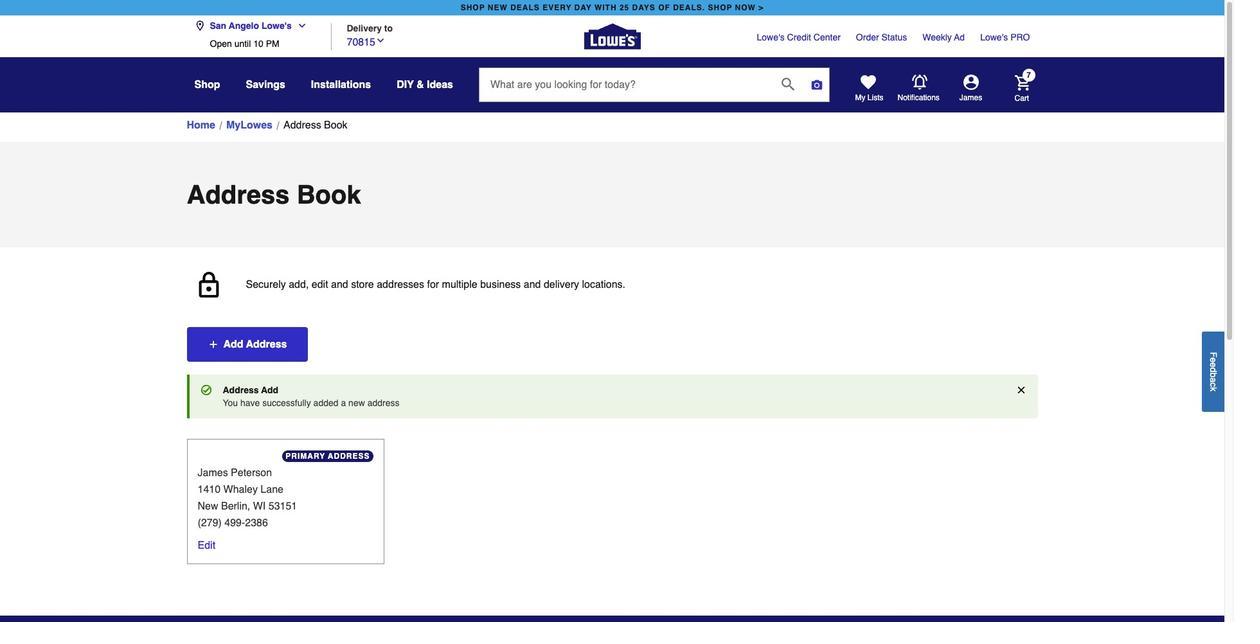 Task type: locate. For each thing, give the bounding box(es) containing it.
1 vertical spatial james
[[198, 467, 228, 479]]

home link
[[187, 118, 215, 133]]

1 and from the left
[[331, 279, 348, 291]]

and left "delivery"
[[524, 279, 541, 291]]

days
[[632, 3, 656, 12]]

to
[[384, 23, 393, 33]]

address book button
[[284, 118, 348, 133]]

a left new
[[341, 398, 346, 408]]

shop
[[195, 79, 220, 91]]

1 horizontal spatial add
[[261, 385, 279, 395]]

0 vertical spatial a
[[1209, 378, 1219, 383]]

and right edit
[[331, 279, 348, 291]]

Search Query text field
[[480, 68, 772, 102]]

san
[[210, 21, 226, 31]]

&
[[417, 79, 424, 91]]

lowe's home improvement logo image
[[584, 8, 641, 65]]

1 shop from the left
[[461, 3, 485, 12]]

1 vertical spatial a
[[341, 398, 346, 408]]

e
[[1209, 357, 1219, 362], [1209, 362, 1219, 368]]

0 vertical spatial book
[[324, 120, 348, 131]]

diy
[[397, 79, 414, 91]]

whaley
[[223, 484, 258, 496]]

lowe's left credit
[[757, 32, 785, 42]]

add right the plus icon
[[223, 339, 243, 350]]

my
[[856, 93, 866, 102]]

with
[[595, 3, 617, 12]]

a up k
[[1209, 378, 1219, 383]]

1 horizontal spatial james
[[960, 93, 983, 102]]

san angelo lowe's button
[[195, 13, 312, 39]]

0 horizontal spatial james
[[198, 467, 228, 479]]

store
[[351, 279, 374, 291]]

add
[[223, 339, 243, 350], [261, 385, 279, 395]]

james button
[[940, 75, 1002, 103]]

shop
[[461, 3, 485, 12], [708, 3, 733, 12]]

k
[[1209, 387, 1219, 392]]

e up b
[[1209, 362, 1219, 368]]

0 horizontal spatial a
[[341, 398, 346, 408]]

lowe's pro link
[[981, 31, 1031, 44]]

1 horizontal spatial lowe's
[[757, 32, 785, 42]]

until
[[234, 39, 251, 49]]

shop left new
[[461, 3, 485, 12]]

successfully
[[263, 398, 311, 408]]

d
[[1209, 367, 1219, 373]]

james up 1410
[[198, 467, 228, 479]]

address inside button
[[284, 120, 321, 131]]

None search field
[[479, 68, 830, 114]]

savings
[[246, 79, 285, 91]]

location image
[[195, 21, 205, 31]]

deals
[[511, 3, 540, 12]]

weekly ad link
[[923, 31, 965, 44]]

every
[[543, 3, 572, 12]]

1 horizontal spatial chevron down image
[[376, 35, 386, 45]]

2 shop from the left
[[708, 3, 733, 12]]

deals.
[[673, 3, 706, 12]]

for
[[427, 279, 439, 291]]

primary address james peterson 1410 whaley lane new berlin , wi 53151 (279) 499-2386
[[198, 452, 370, 529]]

1 e from the top
[[1209, 357, 1219, 362]]

lowe's home improvement cart image
[[1015, 75, 1031, 90]]

securely
[[246, 279, 286, 291]]

shop new deals every day with 25 days of deals. shop now > link
[[458, 0, 767, 15]]

ad
[[955, 32, 965, 42]]

lowe's credit center link
[[757, 31, 841, 44]]

address
[[284, 120, 321, 131], [187, 180, 290, 210], [246, 339, 287, 350], [223, 385, 259, 395]]

499-
[[225, 518, 245, 529]]

you
[[223, 398, 238, 408]]

0 horizontal spatial chevron down image
[[292, 21, 307, 31]]

mylowes link
[[226, 118, 273, 133]]

diy & ideas button
[[397, 73, 453, 96]]

1 horizontal spatial shop
[[708, 3, 733, 12]]

savings button
[[246, 73, 285, 96]]

70815
[[347, 36, 376, 48]]

a inside button
[[1209, 378, 1219, 383]]

53151
[[269, 501, 297, 512]]

e up "d"
[[1209, 357, 1219, 362]]

my lists
[[856, 93, 884, 102]]

status
[[882, 32, 908, 42]]

2386
[[245, 518, 268, 529]]

a
[[1209, 378, 1219, 383], [341, 398, 346, 408]]

0 horizontal spatial add
[[223, 339, 243, 350]]

add up successfully on the bottom left of the page
[[261, 385, 279, 395]]

order status link
[[856, 31, 908, 44]]

chevron down image
[[292, 21, 307, 31], [376, 35, 386, 45]]

business
[[480, 279, 521, 291]]

have
[[241, 398, 260, 408]]

0 vertical spatial chevron down image
[[292, 21, 307, 31]]

1 horizontal spatial a
[[1209, 378, 1219, 383]]

shop left now
[[708, 3, 733, 12]]

b
[[1209, 373, 1219, 378]]

chevron down image right angelo at the top left
[[292, 21, 307, 31]]

james left cart
[[960, 93, 983, 102]]

0 horizontal spatial shop
[[461, 3, 485, 12]]

shop button
[[195, 73, 220, 96]]

add address
[[223, 339, 287, 350]]

1 vertical spatial add
[[261, 385, 279, 395]]

of
[[659, 3, 671, 12]]

0 vertical spatial james
[[960, 93, 983, 102]]

f e e d b a c k button
[[1203, 332, 1225, 412]]

0 horizontal spatial lowe's
[[262, 21, 292, 31]]

installations
[[311, 79, 371, 91]]

diy & ideas
[[397, 79, 453, 91]]

edit
[[198, 540, 215, 552]]

2 horizontal spatial lowe's
[[981, 32, 1009, 42]]

address
[[328, 452, 370, 461]]

0 vertical spatial add
[[223, 339, 243, 350]]

weekly ad
[[923, 32, 965, 42]]

0 horizontal spatial and
[[331, 279, 348, 291]]

chevron down image down to
[[376, 35, 386, 45]]

search image
[[782, 77, 795, 90]]

james inside the 'primary address james peterson 1410 whaley lane new berlin , wi 53151 (279) 499-2386'
[[198, 467, 228, 479]]

1 horizontal spatial and
[[524, 279, 541, 291]]

lowe's
[[262, 21, 292, 31], [757, 32, 785, 42], [981, 32, 1009, 42]]

lowe's left pro
[[981, 32, 1009, 42]]

installations button
[[311, 73, 371, 96]]

2 e from the top
[[1209, 362, 1219, 368]]

my lists link
[[856, 75, 884, 103]]

locations.
[[582, 279, 626, 291]]

chevron down image inside 70815 button
[[376, 35, 386, 45]]

multiple
[[442, 279, 478, 291]]

and
[[331, 279, 348, 291], [524, 279, 541, 291]]

james inside button
[[960, 93, 983, 102]]

angelo
[[229, 21, 259, 31]]

address book
[[284, 120, 348, 131], [187, 180, 361, 210]]

berlin
[[221, 501, 247, 512]]

1 vertical spatial chevron down image
[[376, 35, 386, 45]]

delivery
[[347, 23, 382, 33]]

lowe's up pm
[[262, 21, 292, 31]]



Task type: vqa. For each thing, say whether or not it's contained in the screenshot.
so
no



Task type: describe. For each thing, give the bounding box(es) containing it.
check circle outline image
[[201, 385, 211, 395]]

shop new deals every day with 25 days of deals. shop now >
[[461, 3, 764, 12]]

edit button
[[198, 538, 215, 554]]

lowe's home improvement lists image
[[861, 75, 876, 90]]

10
[[253, 39, 264, 49]]

home
[[187, 120, 215, 131]]

0 vertical spatial address book
[[284, 120, 348, 131]]

center
[[814, 32, 841, 42]]

lowe's inside button
[[262, 21, 292, 31]]

lowe's pro
[[981, 32, 1031, 42]]

lists
[[868, 93, 884, 102]]

lowe's for lowe's pro
[[981, 32, 1009, 42]]

primary
[[286, 452, 325, 461]]

1 vertical spatial address book
[[187, 180, 361, 210]]

pm
[[266, 39, 280, 49]]

lowe's credit center
[[757, 32, 841, 42]]

open
[[210, 39, 232, 49]]

cart
[[1015, 94, 1030, 103]]

address
[[368, 398, 400, 408]]

c
[[1209, 383, 1219, 387]]

plus image
[[208, 340, 218, 350]]

order status
[[856, 32, 908, 42]]

weekly
[[923, 32, 952, 42]]

camera image
[[811, 78, 824, 91]]

new
[[349, 398, 365, 408]]

address inside address add you have successfully added a new address
[[223, 385, 259, 395]]

1 vertical spatial book
[[297, 180, 361, 210]]

book inside address book button
[[324, 120, 348, 131]]

notifications
[[898, 93, 940, 102]]

add inside button
[[223, 339, 243, 350]]

lowe's home improvement notification center image
[[912, 75, 928, 90]]

add inside address add you have successfully added a new address
[[261, 385, 279, 395]]

address book main content
[[0, 113, 1225, 616]]

mylowes
[[226, 120, 273, 131]]

add address button
[[187, 327, 308, 362]]

ideas
[[427, 79, 453, 91]]

f
[[1209, 352, 1219, 357]]

new
[[488, 3, 508, 12]]

san angelo lowe's
[[210, 21, 292, 31]]

wi
[[253, 501, 266, 512]]

>
[[759, 3, 764, 12]]

peterson
[[231, 467, 272, 479]]

2 and from the left
[[524, 279, 541, 291]]

add,
[[289, 279, 309, 291]]

address inside button
[[246, 339, 287, 350]]

a inside address add you have successfully added a new address
[[341, 398, 346, 408]]

address add you have successfully added a new address
[[223, 385, 400, 408]]

now
[[735, 3, 756, 12]]

lane
[[261, 484, 284, 496]]

pro
[[1011, 32, 1031, 42]]

securely add, edit and store addresses for multiple business and       delivery locations.
[[246, 279, 626, 291]]

1410
[[198, 484, 221, 496]]

7
[[1027, 71, 1031, 80]]

edit
[[312, 279, 328, 291]]

new
[[198, 501, 218, 512]]

70815 button
[[347, 33, 386, 50]]

delivery
[[544, 279, 579, 291]]

lowe's for lowe's credit center
[[757, 32, 785, 42]]

day
[[575, 3, 592, 12]]

,
[[247, 501, 250, 512]]

delivery to
[[347, 23, 393, 33]]

25
[[620, 3, 630, 12]]

added
[[314, 398, 339, 408]]

f e e d b a c k
[[1209, 352, 1219, 392]]

order
[[856, 32, 879, 42]]

(279)
[[198, 518, 222, 529]]

credit
[[787, 32, 812, 42]]

open until 10 pm
[[210, 39, 280, 49]]

addresses
[[377, 279, 424, 291]]



